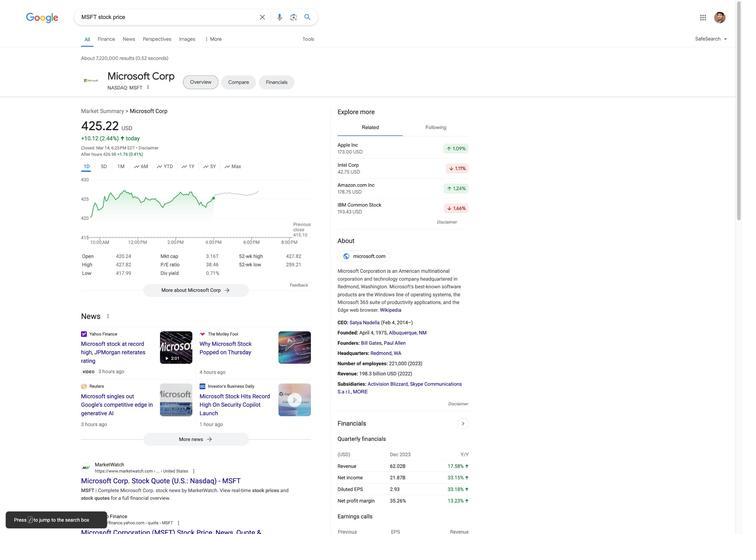 Task type: vqa. For each thing, say whether or not it's contained in the screenshot.
Up by 13.23% element
yes



Task type: describe. For each thing, give the bounding box(es) containing it.
google image
[[26, 13, 59, 23]]

Search text field
[[81, 13, 254, 22]]

about this result image
[[191, 468, 205, 476]]

6 months element
[[134, 163, 148, 171]]

up by 2.44% element
[[100, 135, 125, 142]]

thumbnail image for microsoft corp image
[[81, 75, 101, 86]]

up by 13.23% element
[[448, 498, 469, 504]]

1 year element
[[182, 163, 194, 171]]

5 years element
[[203, 163, 216, 171]]



Task type: locate. For each thing, give the bounding box(es) containing it.
section
[[331, 106, 469, 534]]

None search field
[[0, 9, 318, 25]]

more options image
[[145, 83, 152, 90], [145, 84, 151, 90]]

search by image image
[[290, 13, 298, 21]]

2 minutes, 1 second element
[[163, 355, 182, 362]]

None text field
[[95, 469, 188, 475], [144, 521, 173, 526], [95, 469, 188, 475], [144, 521, 173, 526]]

tab panel
[[338, 139, 469, 218]]

year to date element
[[157, 163, 173, 171]]

about this result image
[[175, 520, 190, 527]]

group
[[81, 161, 311, 174]]

up by 17.58% element
[[448, 464, 469, 469]]

None text field
[[153, 469, 188, 474], [95, 520, 173, 527], [153, 469, 188, 474], [95, 520, 173, 527]]

search by voice image
[[275, 13, 284, 21]]

heading
[[108, 70, 175, 83], [338, 108, 469, 116], [338, 237, 469, 245], [81, 340, 153, 365], [200, 340, 272, 357], [81, 392, 153, 418], [200, 392, 272, 418]]

tab list
[[81, 70, 469, 92]]

navigation
[[0, 31, 736, 51]]

up by 33.15% element
[[448, 475, 469, 481]]

up by 33.18% element
[[448, 487, 469, 492]]



